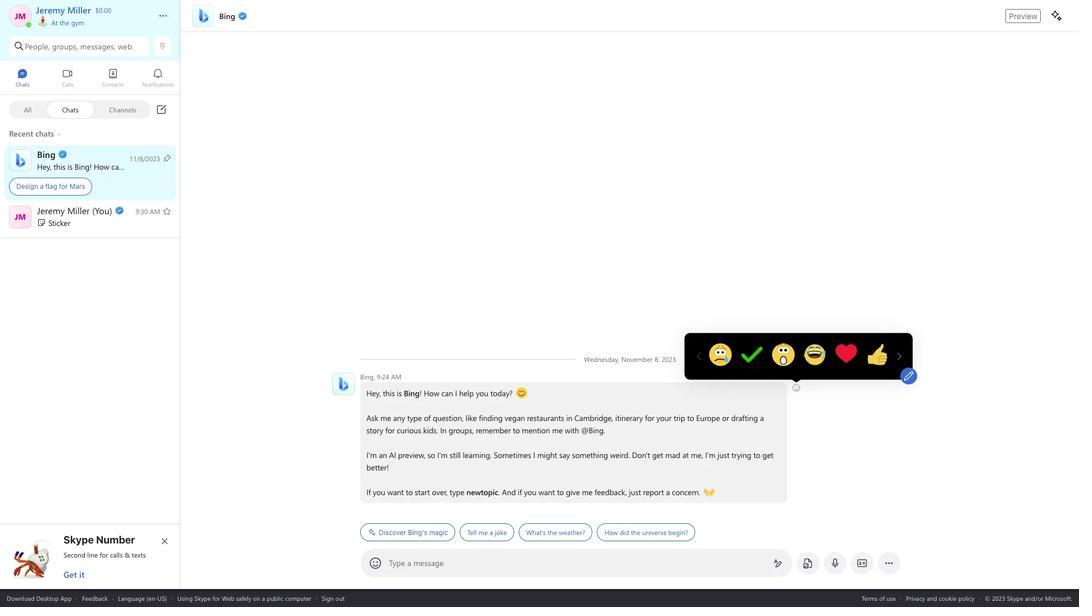 Task type: locate. For each thing, give the bounding box(es) containing it.
weather?
[[559, 528, 585, 537]]

0 vertical spatial just
[[718, 450, 730, 460]]

0 vertical spatial today?
[[160, 161, 183, 172]]

desktop
[[36, 594, 59, 602]]

design
[[16, 182, 38, 191]]

! up curious
[[420, 388, 422, 399]]

1 horizontal spatial help
[[459, 388, 474, 399]]

hey, this is bing ! how can i help you today?
[[37, 161, 185, 172], [367, 388, 515, 399]]

this down the 9:24
[[383, 388, 395, 399]]

me,
[[691, 450, 703, 460]]

feedback,
[[595, 487, 627, 498]]

0 horizontal spatial of
[[424, 413, 431, 423]]

get it
[[64, 569, 85, 580]]

0 horizontal spatial i'm
[[367, 450, 377, 460]]

i'm right me,
[[705, 450, 716, 460]]

1 vertical spatial hey, this is bing ! how can i help you today?
[[367, 388, 515, 399]]

for left web
[[212, 594, 220, 602]]

get
[[64, 569, 77, 580]]

terms
[[862, 594, 878, 602]]

0 horizontal spatial !
[[90, 161, 92, 172]]

0 vertical spatial bing
[[75, 161, 90, 172]]

download desktop app
[[7, 594, 72, 602]]

1 horizontal spatial hey,
[[367, 388, 381, 399]]

this
[[54, 161, 65, 172], [383, 388, 395, 399]]

! up "sticker" button
[[90, 161, 92, 172]]

0 horizontal spatial get
[[652, 450, 663, 460]]

hey, down bing,
[[367, 388, 381, 399]]

2 horizontal spatial how
[[605, 528, 618, 537]]

3 i'm from the left
[[705, 450, 716, 460]]

1 get from the left
[[652, 450, 663, 460]]

0 vertical spatial i
[[125, 161, 127, 172]]

bing up any on the left bottom of the page
[[404, 388, 420, 399]]

the inside button
[[548, 528, 557, 537]]

skype up second
[[64, 534, 94, 546]]

just left trying
[[718, 450, 730, 460]]

0 horizontal spatial this
[[54, 161, 65, 172]]

1 horizontal spatial i'm
[[437, 450, 448, 460]]

0 vertical spatial this
[[54, 161, 65, 172]]

at the gym button
[[36, 16, 147, 27]]

1 vertical spatial !
[[420, 388, 422, 399]]

1 want from the left
[[387, 487, 404, 498]]

the right did
[[631, 528, 641, 537]]

just left report
[[629, 487, 641, 498]]

tell
[[467, 528, 477, 537]]

get right trying
[[763, 450, 774, 460]]

0 horizontal spatial is
[[67, 161, 73, 172]]

hey, up design a flag for mars
[[37, 161, 51, 172]]

a inside the ask me any type of question, like finding vegan restaurants in cambridge, itinerary for your trip to europe or drafting a story for curious kids. in groups, remember to mention me with @bing. i'm an ai preview, so i'm still learning. sometimes i might say something weird. don't get mad at me, i'm just trying to get better! if you want to start over, type
[[760, 413, 764, 423]]

of left "use"
[[880, 594, 885, 602]]

1 vertical spatial today?
[[491, 388, 513, 399]]

a left flag
[[40, 182, 44, 191]]

0 vertical spatial how
[[94, 161, 109, 172]]

help
[[129, 161, 144, 172], [459, 388, 474, 399]]

hey, this is bing ! how can i help you today? up question, in the left bottom of the page
[[367, 388, 515, 399]]

how
[[94, 161, 109, 172], [424, 388, 439, 399], [605, 528, 618, 537]]

want left give
[[539, 487, 555, 498]]

0 horizontal spatial can
[[111, 161, 123, 172]]

is
[[67, 161, 73, 172], [397, 388, 402, 399]]

type up curious
[[407, 413, 422, 423]]

if
[[367, 487, 371, 498]]

a right on
[[262, 594, 265, 602]]

(en-
[[147, 594, 158, 602]]

question,
[[433, 413, 464, 423]]

1 horizontal spatial want
[[539, 487, 555, 498]]

a right report
[[666, 487, 670, 498]]

1 vertical spatial i
[[455, 388, 457, 399]]

mention
[[522, 425, 550, 436]]

0 vertical spatial !
[[90, 161, 92, 172]]

0 horizontal spatial want
[[387, 487, 404, 498]]

today?
[[160, 161, 183, 172], [491, 388, 513, 399]]

at
[[683, 450, 689, 460]]

a right type at the bottom
[[407, 558, 411, 568]]

safely
[[236, 594, 252, 602]]

for
[[59, 182, 68, 191], [645, 413, 655, 423], [385, 425, 395, 436], [100, 550, 108, 559], [212, 594, 220, 602]]

how inside how did the universe begin? "button"
[[605, 528, 618, 537]]

0 vertical spatial hey, this is bing ! how can i help you today?
[[37, 161, 185, 172]]

this up flag
[[54, 161, 65, 172]]

type a message
[[389, 558, 444, 568]]

0 horizontal spatial the
[[60, 18, 69, 27]]

vegan
[[505, 413, 525, 423]]

1 horizontal spatial skype
[[195, 594, 211, 602]]

skype
[[64, 534, 94, 546], [195, 594, 211, 602]]

1 horizontal spatial the
[[548, 528, 557, 537]]

1 horizontal spatial how
[[424, 388, 439, 399]]

and
[[502, 487, 516, 498]]

(openhands)
[[704, 486, 746, 497]]

type right over,
[[450, 487, 465, 498]]

ask me any type of question, like finding vegan restaurants in cambridge, itinerary for your trip to europe or drafting a story for curious kids. in groups, remember to mention me with @bing. i'm an ai preview, so i'm still learning. sometimes i might say something weird. don't get mad at me, i'm just trying to get better! if you want to start over, type
[[367, 413, 776, 498]]

tab list
[[0, 64, 180, 94]]

2 horizontal spatial the
[[631, 528, 641, 537]]

to
[[687, 413, 694, 423], [513, 425, 520, 436], [754, 450, 761, 460], [406, 487, 413, 498], [557, 487, 564, 498]]

me left with
[[552, 425, 563, 436]]

1 horizontal spatial this
[[383, 388, 395, 399]]

0 horizontal spatial hey,
[[37, 161, 51, 172]]

a left joke
[[490, 528, 493, 537]]

1 horizontal spatial groups,
[[449, 425, 474, 436]]

of inside the ask me any type of question, like finding vegan restaurants in cambridge, itinerary for your trip to europe or drafting a story for curious kids. in groups, remember to mention me with @bing. i'm an ai preview, so i'm still learning. sometimes i might say something weird. don't get mad at me, i'm just trying to get better! if you want to start over, type
[[424, 413, 431, 423]]

for right line
[[100, 550, 108, 559]]

something
[[572, 450, 608, 460]]

bing, 9:24 am
[[360, 372, 402, 381]]

a right drafting
[[760, 413, 764, 423]]

2 horizontal spatial i
[[533, 450, 535, 460]]

0 horizontal spatial type
[[407, 413, 422, 423]]

2 i'm from the left
[[437, 450, 448, 460]]

0 vertical spatial skype
[[64, 534, 94, 546]]

channels
[[109, 105, 136, 114]]

just
[[718, 450, 730, 460], [629, 487, 641, 498]]

start
[[415, 487, 430, 498]]

terms of use link
[[862, 594, 896, 602]]

2 vertical spatial i
[[533, 450, 535, 460]]

all
[[24, 105, 32, 114]]

give
[[566, 487, 580, 498]]

for right story
[[385, 425, 395, 436]]

discover bing's magic
[[379, 528, 448, 537]]

2 get from the left
[[763, 450, 774, 460]]

can
[[111, 161, 123, 172], [441, 388, 453, 399]]

0 horizontal spatial help
[[129, 161, 144, 172]]

terms of use
[[862, 594, 896, 602]]

preview
[[1009, 11, 1038, 21]]

1 horizontal spatial hey, this is bing ! how can i help you today?
[[367, 388, 515, 399]]

bing,
[[360, 372, 375, 381]]

me right tell
[[479, 528, 488, 537]]

1 horizontal spatial type
[[450, 487, 465, 498]]

at the gym
[[49, 18, 84, 27]]

your
[[657, 413, 672, 423]]

is down am
[[397, 388, 402, 399]]

1 vertical spatial groups,
[[449, 425, 474, 436]]

the inside button
[[60, 18, 69, 27]]

what's the weather?
[[526, 528, 585, 537]]

how did the universe begin?
[[605, 528, 688, 537]]

0 horizontal spatial skype
[[64, 534, 94, 546]]

concern.
[[672, 487, 701, 498]]

skype number element
[[10, 534, 171, 580]]

the for what's
[[548, 528, 557, 537]]

how left did
[[605, 528, 618, 537]]

skype right using at left
[[195, 594, 211, 602]]

2 vertical spatial how
[[605, 528, 618, 537]]

want left start
[[387, 487, 404, 498]]

1 vertical spatial bing
[[404, 388, 420, 399]]

1 vertical spatial skype
[[195, 594, 211, 602]]

if
[[518, 487, 522, 498]]

1 vertical spatial help
[[459, 388, 474, 399]]

1 horizontal spatial !
[[420, 388, 422, 399]]

0 vertical spatial groups,
[[52, 41, 78, 51]]

report
[[643, 487, 664, 498]]

newtopic . and if you want to give me feedback, just report a concern.
[[467, 487, 703, 498]]

0 horizontal spatial groups,
[[52, 41, 78, 51]]

web
[[118, 41, 132, 51]]

groups, inside the ask me any type of question, like finding vegan restaurants in cambridge, itinerary for your trip to europe or drafting a story for curious kids. in groups, remember to mention me with @bing. i'm an ai preview, so i'm still learning. sometimes i might say something weird. don't get mad at me, i'm just trying to get better! if you want to start over, type
[[449, 425, 474, 436]]

using skype for web safely on a public computer
[[177, 594, 312, 602]]

how up question, in the left bottom of the page
[[424, 388, 439, 399]]

want inside the ask me any type of question, like finding vegan restaurants in cambridge, itinerary for your trip to europe or drafting a story for curious kids. in groups, remember to mention me with @bing. i'm an ai preview, so i'm still learning. sometimes i might say something weird. don't get mad at me, i'm just trying to get better! if you want to start over, type
[[387, 487, 404, 498]]

0 vertical spatial of
[[424, 413, 431, 423]]

get
[[652, 450, 663, 460], [763, 450, 774, 460]]

groups, down at the gym on the left
[[52, 41, 78, 51]]

sticker
[[48, 217, 70, 228]]

begin?
[[669, 528, 688, 537]]

1 vertical spatial how
[[424, 388, 439, 399]]

the right what's
[[548, 528, 557, 537]]

1 horizontal spatial get
[[763, 450, 774, 460]]

2 horizontal spatial i'm
[[705, 450, 716, 460]]

skype number
[[64, 534, 135, 546]]

0 horizontal spatial just
[[629, 487, 641, 498]]

groups, down like
[[449, 425, 474, 436]]

i'm left an
[[367, 450, 377, 460]]

privacy and cookie policy
[[906, 594, 975, 602]]

you
[[146, 161, 158, 172], [476, 388, 488, 399], [373, 487, 385, 498], [524, 487, 537, 498]]

i'm right so
[[437, 450, 448, 460]]

of up kids.
[[424, 413, 431, 423]]

0 vertical spatial type
[[407, 413, 422, 423]]

the right at
[[60, 18, 69, 27]]

language (en-us)
[[118, 594, 167, 602]]

don't
[[632, 450, 650, 460]]

0 horizontal spatial i
[[125, 161, 127, 172]]

1 horizontal spatial of
[[880, 594, 885, 602]]

get left mad
[[652, 450, 663, 460]]

you inside the ask me any type of question, like finding vegan restaurants in cambridge, itinerary for your trip to europe or drafting a story for curious kids. in groups, remember to mention me with @bing. i'm an ai preview, so i'm still learning. sometimes i might say something weird. don't get mad at me, i'm just trying to get better! if you want to start over, type
[[373, 487, 385, 498]]

1 horizontal spatial can
[[441, 388, 453, 399]]

is up mars
[[67, 161, 73, 172]]

1 horizontal spatial i
[[455, 388, 457, 399]]

i'm
[[367, 450, 377, 460], [437, 450, 448, 460], [705, 450, 716, 460]]

hey, this is bing ! how can i help you today? up mars
[[37, 161, 185, 172]]

want
[[387, 487, 404, 498], [539, 487, 555, 498]]

me
[[381, 413, 391, 423], [552, 425, 563, 436], [582, 487, 593, 498], [479, 528, 488, 537]]

1 vertical spatial is
[[397, 388, 402, 399]]

newtopic
[[467, 487, 498, 498]]

0 horizontal spatial how
[[94, 161, 109, 172]]

1 horizontal spatial just
[[718, 450, 730, 460]]

bing up mars
[[75, 161, 90, 172]]

bing
[[75, 161, 90, 172], [404, 388, 420, 399]]

a
[[40, 182, 44, 191], [760, 413, 764, 423], [666, 487, 670, 498], [490, 528, 493, 537], [407, 558, 411, 568], [262, 594, 265, 602]]

how up "sticker" button
[[94, 161, 109, 172]]



Task type: describe. For each thing, give the bounding box(es) containing it.
feedback link
[[82, 594, 108, 602]]

1 vertical spatial of
[[880, 594, 885, 602]]

(smileeyes)
[[516, 387, 553, 398]]

me right give
[[582, 487, 593, 498]]

magic
[[429, 528, 448, 537]]

1 vertical spatial just
[[629, 487, 641, 498]]

1 horizontal spatial bing
[[404, 388, 420, 399]]

&
[[125, 550, 130, 559]]

any
[[393, 413, 405, 423]]

mars
[[70, 182, 85, 191]]

or
[[722, 413, 729, 423]]

i inside the ask me any type of question, like finding vegan restaurants in cambridge, itinerary for your trip to europe or drafting a story for curious kids. in groups, remember to mention me with @bing. i'm an ai preview, so i'm still learning. sometimes i might say something weird. don't get mad at me, i'm just trying to get better! if you want to start over, type
[[533, 450, 535, 460]]

1 horizontal spatial is
[[397, 388, 402, 399]]

1 vertical spatial this
[[383, 388, 395, 399]]

did
[[620, 528, 629, 537]]

download
[[7, 594, 35, 602]]

.
[[498, 487, 500, 498]]

people, groups, messages, web
[[25, 41, 132, 51]]

0 vertical spatial help
[[129, 161, 144, 172]]

tell me a joke
[[467, 528, 507, 537]]

1 i'm from the left
[[367, 450, 377, 460]]

privacy and cookie policy link
[[906, 594, 975, 602]]

weird.
[[610, 450, 630, 460]]

texts
[[132, 550, 146, 559]]

joke
[[495, 528, 507, 537]]

ai
[[389, 450, 396, 460]]

just inside the ask me any type of question, like finding vegan restaurants in cambridge, itinerary for your trip to europe or drafting a story for curious kids. in groups, remember to mention me with @bing. i'm an ai preview, so i'm still learning. sometimes i might say something weird. don't get mad at me, i'm just trying to get better! if you want to start over, type
[[718, 450, 730, 460]]

drafting
[[731, 413, 758, 423]]

second
[[64, 550, 86, 559]]

design a flag for mars
[[16, 182, 85, 191]]

public
[[267, 594, 283, 602]]

and
[[927, 594, 937, 602]]

us)
[[158, 594, 167, 602]]

language (en-us) link
[[118, 594, 167, 602]]

0 horizontal spatial hey, this is bing ! how can i help you today?
[[37, 161, 185, 172]]

use
[[887, 594, 896, 602]]

to left start
[[406, 487, 413, 498]]

computer
[[285, 594, 312, 602]]

say
[[559, 450, 570, 460]]

how did the universe begin? button
[[597, 523, 696, 541]]

0 vertical spatial is
[[67, 161, 73, 172]]

curious
[[397, 425, 421, 436]]

to right trying
[[754, 450, 761, 460]]

0 horizontal spatial bing
[[75, 161, 90, 172]]

groups, inside button
[[52, 41, 78, 51]]

sign out
[[322, 594, 345, 602]]

me left any on the left bottom of the page
[[381, 413, 391, 423]]

might
[[537, 450, 557, 460]]

remember
[[476, 425, 511, 436]]

to left give
[[557, 487, 564, 498]]

messages,
[[80, 41, 116, 51]]

1 vertical spatial hey,
[[367, 388, 381, 399]]

0 vertical spatial can
[[111, 161, 123, 172]]

0 vertical spatial hey,
[[37, 161, 51, 172]]

policy
[[959, 594, 975, 602]]

message
[[414, 558, 444, 568]]

0 horizontal spatial today?
[[160, 161, 183, 172]]

learning.
[[463, 450, 492, 460]]

using skype for web safely on a public computer link
[[177, 594, 312, 602]]

to down vegan
[[513, 425, 520, 436]]

europe
[[696, 413, 720, 423]]

an
[[379, 450, 387, 460]]

skype inside 'element'
[[64, 534, 94, 546]]

@bing.
[[581, 425, 605, 436]]

a inside tell me a joke button
[[490, 528, 493, 537]]

the for at
[[60, 18, 69, 27]]

gym
[[71, 18, 84, 27]]

sticker button
[[0, 201, 180, 234]]

me inside button
[[479, 528, 488, 537]]

1 horizontal spatial today?
[[491, 388, 513, 399]]

app
[[60, 594, 72, 602]]

still
[[450, 450, 461, 460]]

ask
[[367, 413, 379, 423]]

discover
[[379, 528, 406, 537]]

feedback
[[82, 594, 108, 602]]

sign out link
[[322, 594, 345, 602]]

flag
[[45, 182, 57, 191]]

universe
[[642, 528, 667, 537]]

trip
[[674, 413, 685, 423]]

kids.
[[423, 425, 438, 436]]

tell me a joke button
[[460, 523, 514, 541]]

chats
[[62, 105, 79, 114]]

using
[[177, 594, 193, 602]]

for inside skype number 'element'
[[100, 550, 108, 559]]

1 vertical spatial type
[[450, 487, 465, 498]]

so
[[428, 450, 435, 460]]

sign
[[322, 594, 334, 602]]

to right trip
[[687, 413, 694, 423]]

privacy
[[906, 594, 925, 602]]

1 vertical spatial can
[[441, 388, 453, 399]]

in
[[566, 413, 573, 423]]

for right flag
[[59, 182, 68, 191]]

over,
[[432, 487, 448, 498]]

am
[[391, 372, 402, 381]]

trying
[[732, 450, 752, 460]]

bing's
[[408, 528, 428, 537]]

sometimes
[[494, 450, 531, 460]]

the inside "button"
[[631, 528, 641, 537]]

2 want from the left
[[539, 487, 555, 498]]

restaurants
[[527, 413, 564, 423]]

second line for calls & texts
[[64, 550, 146, 559]]

download desktop app link
[[7, 594, 72, 602]]

what's
[[526, 528, 546, 537]]

Type a message text field
[[390, 558, 765, 569]]

people, groups, messages, web button
[[9, 36, 149, 56]]

mad
[[665, 450, 681, 460]]

in
[[440, 425, 447, 436]]

for left your
[[645, 413, 655, 423]]

people,
[[25, 41, 50, 51]]

web
[[222, 594, 234, 602]]



Task type: vqa. For each thing, say whether or not it's contained in the screenshot.
Set a status
no



